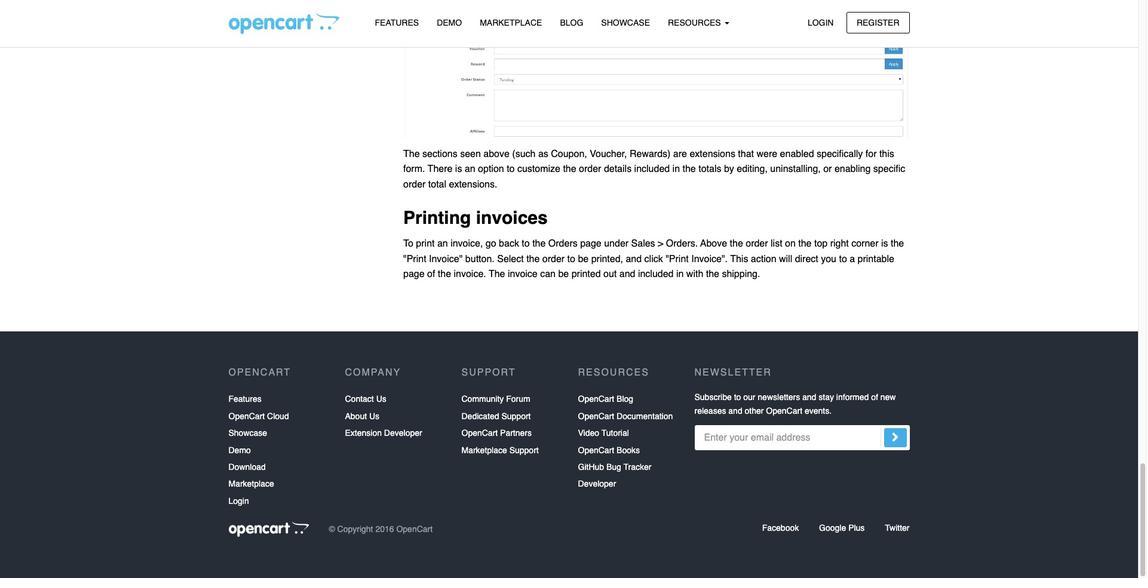 Task type: locate. For each thing, give the bounding box(es) containing it.
marketplace inside "link"
[[480, 18, 542, 27]]

stay
[[819, 393, 834, 402]]

books
[[617, 446, 640, 455]]

events.
[[805, 406, 832, 416]]

tracker
[[624, 462, 652, 472]]

is inside the sections seen above (such as coupon, voucher, rewards) are extensions that were enabled specifically for this form. there is an option to customize the order details included in the totals by editing, uninstalling, or enabling specific order total extensions.
[[455, 164, 462, 175]]

0 vertical spatial in
[[673, 164, 680, 175]]

1 vertical spatial included
[[638, 269, 674, 280]]

developer right extension
[[384, 429, 422, 438]]

you
[[821, 254, 837, 264]]

company
[[345, 368, 401, 378]]

1 vertical spatial developer
[[578, 479, 616, 489]]

login link down download link
[[229, 493, 249, 510]]

0 vertical spatial the
[[403, 149, 420, 159]]

in inside the to print an invoice, go back to the orders page under sales > orders. above the order list on the top right corner is the "print invoice" button. select the order to be printed, and click "print invoice". this action will direct you to a printable page of the invoice. the invoice can be printed out and included in with the shipping.
[[676, 269, 684, 280]]

"print
[[403, 254, 426, 264], [666, 254, 689, 264]]

an up invoice"
[[437, 238, 448, 249]]

plus
[[849, 524, 865, 533]]

enabled
[[780, 149, 814, 159]]

google plus
[[819, 524, 865, 533]]

page
[[580, 238, 602, 249], [403, 269, 425, 280]]

1 vertical spatial the
[[489, 269, 505, 280]]

support for marketplace
[[509, 446, 539, 455]]

in down 'are'
[[673, 164, 680, 175]]

resources
[[668, 18, 723, 27], [578, 368, 649, 378]]

0 horizontal spatial an
[[437, 238, 448, 249]]

in left the with at right top
[[676, 269, 684, 280]]

orders totals image
[[403, 0, 910, 139]]

total
[[428, 179, 446, 190]]

google plus link
[[819, 524, 865, 533]]

right
[[830, 238, 849, 249]]

features link for opencart cloud
[[229, 391, 262, 408]]

form.
[[403, 164, 425, 175]]

an down seen
[[465, 164, 475, 175]]

1 horizontal spatial resources
[[668, 18, 723, 27]]

about
[[345, 412, 367, 421]]

1 horizontal spatial features
[[375, 18, 419, 27]]

0 vertical spatial features
[[375, 18, 419, 27]]

to left our
[[734, 393, 741, 402]]

marketplace for the left marketplace "link"
[[229, 479, 274, 489]]

of down invoice"
[[427, 269, 435, 280]]

of left new
[[871, 393, 878, 402]]

showcase link
[[592, 13, 659, 34], [229, 425, 267, 442]]

about us link
[[345, 408, 379, 425]]

community forum link
[[462, 391, 530, 408]]

1 horizontal spatial demo link
[[428, 13, 471, 34]]

login link left the register link
[[798, 12, 844, 33]]

0 horizontal spatial marketplace link
[[229, 476, 274, 493]]

1 vertical spatial an
[[437, 238, 448, 249]]

1 vertical spatial support
[[502, 412, 531, 421]]

the inside the to print an invoice, go back to the orders page under sales > orders. above the order list on the top right corner is the "print invoice" button. select the order to be printed, and click "print invoice". this action will direct you to a printable page of the invoice. the invoice can be printed out and included in with the shipping.
[[489, 269, 505, 280]]

1 horizontal spatial the
[[489, 269, 505, 280]]

1 vertical spatial demo
[[229, 446, 251, 455]]

0 vertical spatial be
[[578, 254, 589, 264]]

0 vertical spatial blog
[[560, 18, 583, 27]]

0 horizontal spatial blog
[[560, 18, 583, 27]]

0 horizontal spatial of
[[427, 269, 435, 280]]

twitter
[[885, 524, 910, 533]]

© copyright 2016 opencart
[[329, 525, 433, 534]]

Enter your email address text field
[[695, 425, 910, 450]]

0 vertical spatial developer
[[384, 429, 422, 438]]

is
[[455, 164, 462, 175], [881, 238, 888, 249]]

1 horizontal spatial "print
[[666, 254, 689, 264]]

the down coupon,
[[563, 164, 576, 175]]

0 vertical spatial marketplace
[[480, 18, 542, 27]]

login down download link
[[229, 496, 249, 506]]

"print down to
[[403, 254, 426, 264]]

page up printed,
[[580, 238, 602, 249]]

0 vertical spatial an
[[465, 164, 475, 175]]

0 vertical spatial support
[[462, 368, 516, 378]]

to right option
[[507, 164, 515, 175]]

and
[[626, 254, 642, 264], [619, 269, 635, 280], [802, 393, 816, 402], [729, 406, 743, 416]]

opencart - open source shopping cart solution image
[[229, 13, 339, 34]]

other
[[745, 406, 764, 416]]

1 horizontal spatial of
[[871, 393, 878, 402]]

to
[[507, 164, 515, 175], [522, 238, 530, 249], [567, 254, 575, 264], [839, 254, 847, 264], [734, 393, 741, 402]]

1 vertical spatial resources
[[578, 368, 649, 378]]

be up printed
[[578, 254, 589, 264]]

1 vertical spatial of
[[871, 393, 878, 402]]

1 vertical spatial showcase link
[[229, 425, 267, 442]]

opencart down "dedicated"
[[462, 429, 498, 438]]

1 horizontal spatial be
[[578, 254, 589, 264]]

0 horizontal spatial showcase
[[229, 429, 267, 438]]

1 horizontal spatial features link
[[366, 13, 428, 34]]

register link
[[847, 12, 910, 33]]

us right about at the left bottom
[[369, 412, 379, 421]]

opencart left cloud
[[229, 412, 265, 421]]

0 vertical spatial demo
[[437, 18, 462, 27]]

login left register
[[808, 18, 834, 27]]

0 horizontal spatial the
[[403, 149, 420, 159]]

1 vertical spatial in
[[676, 269, 684, 280]]

0 horizontal spatial be
[[558, 269, 569, 280]]

support up partners
[[502, 412, 531, 421]]

to down orders
[[567, 254, 575, 264]]

printable
[[858, 254, 894, 264]]

0 vertical spatial login link
[[798, 12, 844, 33]]

1 horizontal spatial showcase link
[[592, 13, 659, 34]]

subscribe to our newsletters and stay informed of new releases and other opencart events.
[[695, 393, 896, 416]]

be
[[578, 254, 589, 264], [558, 269, 569, 280]]

0 vertical spatial us
[[376, 395, 386, 404]]

by
[[724, 164, 734, 175]]

1 horizontal spatial login
[[808, 18, 834, 27]]

to left a
[[839, 254, 847, 264]]

be right the can
[[558, 269, 569, 280]]

0 vertical spatial page
[[580, 238, 602, 249]]

1 vertical spatial marketplace
[[462, 446, 507, 455]]

and down "sales"
[[626, 254, 642, 264]]

0 vertical spatial resources
[[668, 18, 723, 27]]

us right contact
[[376, 395, 386, 404]]

0 vertical spatial included
[[634, 164, 670, 175]]

opencart blog link
[[578, 391, 633, 408]]

included inside the sections seen above (such as coupon, voucher, rewards) are extensions that were enabled specifically for this form. there is an option to customize the order details included in the totals by editing, uninstalling, or enabling specific order total extensions.
[[634, 164, 670, 175]]

video tutorial link
[[578, 425, 629, 442]]

1 horizontal spatial is
[[881, 238, 888, 249]]

sections
[[422, 149, 458, 159]]

under
[[604, 238, 629, 249]]

included
[[634, 164, 670, 175], [638, 269, 674, 280]]

opencart up opencart cloud at the left
[[229, 368, 291, 378]]

bug
[[606, 462, 621, 472]]

marketplace for marketplace support
[[462, 446, 507, 455]]

is up printable
[[881, 238, 888, 249]]

0 horizontal spatial login
[[229, 496, 249, 506]]

©
[[329, 525, 335, 534]]

extensions.
[[449, 179, 497, 190]]

1 vertical spatial is
[[881, 238, 888, 249]]

newsletters
[[758, 393, 800, 402]]

the left orders
[[532, 238, 546, 249]]

documentation
[[617, 412, 673, 421]]

opencart for opencart documentation
[[578, 412, 614, 421]]

invoice,
[[451, 238, 483, 249]]

showcase right the "blog" link
[[601, 18, 650, 27]]

1 vertical spatial page
[[403, 269, 425, 280]]

select
[[497, 254, 524, 264]]

is inside the to print an invoice, go back to the orders page under sales > orders. above the order list on the top right corner is the "print invoice" button. select the order to be printed, and click "print invoice". this action will direct you to a printable page of the invoice. the invoice can be printed out and included in with the shipping.
[[881, 238, 888, 249]]

>
[[658, 238, 663, 249]]

0 vertical spatial of
[[427, 269, 435, 280]]

opencart up opencart documentation
[[578, 395, 614, 404]]

0 horizontal spatial showcase link
[[229, 425, 267, 442]]

1 horizontal spatial showcase
[[601, 18, 650, 27]]

opencart up video tutorial
[[578, 412, 614, 421]]

page down to
[[403, 269, 425, 280]]

this
[[880, 149, 894, 159]]

1 vertical spatial login link
[[229, 493, 249, 510]]

top
[[814, 238, 828, 249]]

an inside the sections seen above (such as coupon, voucher, rewards) are extensions that were enabled specifically for this form. there is an option to customize the order details included in the totals by editing, uninstalling, or enabling specific order total extensions.
[[465, 164, 475, 175]]

0 horizontal spatial "print
[[403, 254, 426, 264]]

showcase down the opencart cloud link
[[229, 429, 267, 438]]

facebook link
[[762, 524, 799, 533]]

action
[[751, 254, 777, 264]]

login
[[808, 18, 834, 27], [229, 496, 249, 506]]

is right there
[[455, 164, 462, 175]]

1 horizontal spatial an
[[465, 164, 475, 175]]

and right out on the top of the page
[[619, 269, 635, 280]]

marketplace support link
[[462, 442, 539, 459]]

1 horizontal spatial demo
[[437, 18, 462, 27]]

2 vertical spatial marketplace
[[229, 479, 274, 489]]

included down rewards)
[[634, 164, 670, 175]]

specific
[[873, 164, 905, 175]]

download link
[[229, 459, 266, 476]]

1 vertical spatial features link
[[229, 391, 262, 408]]

0 vertical spatial is
[[455, 164, 462, 175]]

2 vertical spatial support
[[509, 446, 539, 455]]

tutorial
[[602, 429, 629, 438]]

marketplace
[[480, 18, 542, 27], [462, 446, 507, 455], [229, 479, 274, 489]]

of inside subscribe to our newsletters and stay informed of new releases and other opencart events.
[[871, 393, 878, 402]]

1 vertical spatial marketplace link
[[229, 476, 274, 493]]

0 horizontal spatial features
[[229, 395, 262, 404]]

order down voucher,
[[579, 164, 601, 175]]

1 horizontal spatial blog
[[617, 395, 633, 404]]

dedicated support link
[[462, 408, 531, 425]]

1 vertical spatial us
[[369, 412, 379, 421]]

order
[[579, 164, 601, 175], [403, 179, 426, 190], [746, 238, 768, 249], [542, 254, 565, 264]]

1 vertical spatial features
[[229, 395, 262, 404]]

the up form.
[[403, 149, 420, 159]]

0 horizontal spatial login link
[[229, 493, 249, 510]]

1 vertical spatial demo link
[[229, 442, 251, 459]]

the
[[403, 149, 420, 159], [489, 269, 505, 280]]

included down click
[[638, 269, 674, 280]]

the down "select"
[[489, 269, 505, 280]]

or
[[824, 164, 832, 175]]

order down form.
[[403, 179, 426, 190]]

0 horizontal spatial resources
[[578, 368, 649, 378]]

1 horizontal spatial developer
[[578, 479, 616, 489]]

twitter link
[[885, 524, 910, 533]]

0 horizontal spatial is
[[455, 164, 462, 175]]

partners
[[500, 429, 532, 438]]

direct
[[795, 254, 818, 264]]

there
[[428, 164, 453, 175]]

invoice".
[[691, 254, 728, 264]]

features link
[[366, 13, 428, 34], [229, 391, 262, 408]]

0 vertical spatial features link
[[366, 13, 428, 34]]

1 horizontal spatial marketplace link
[[471, 13, 551, 34]]

"print down orders.
[[666, 254, 689, 264]]

us
[[376, 395, 386, 404], [369, 412, 379, 421]]

shipping.
[[722, 269, 760, 280]]

features for opencart cloud
[[229, 395, 262, 404]]

0 horizontal spatial features link
[[229, 391, 262, 408]]

opencart up github
[[578, 446, 614, 455]]

about us
[[345, 412, 379, 421]]

support up community
[[462, 368, 516, 378]]

1 horizontal spatial page
[[580, 238, 602, 249]]

developer link
[[578, 476, 616, 493]]

opencart for opencart books
[[578, 446, 614, 455]]

the inside the sections seen above (such as coupon, voucher, rewards) are extensions that were enabled specifically for this form. there is an option to customize the order details included in the totals by editing, uninstalling, or enabling specific order total extensions.
[[403, 149, 420, 159]]

opencart down 'newsletters'
[[766, 406, 803, 416]]

marketplace support
[[462, 446, 539, 455]]

support down partners
[[509, 446, 539, 455]]

developer down github
[[578, 479, 616, 489]]



Task type: describe. For each thing, give the bounding box(es) containing it.
marketplace for the top marketplace "link"
[[480, 18, 542, 27]]

0 horizontal spatial demo link
[[229, 442, 251, 459]]

a
[[850, 254, 855, 264]]

will
[[779, 254, 792, 264]]

print
[[416, 238, 435, 249]]

subscribe
[[695, 393, 732, 402]]

opencart documentation
[[578, 412, 673, 421]]

github bug tracker link
[[578, 459, 652, 476]]

the up printable
[[891, 238, 904, 249]]

order up action
[[746, 238, 768, 249]]

us for about us
[[369, 412, 379, 421]]

to inside subscribe to our newsletters and stay informed of new releases and other opencart events.
[[734, 393, 741, 402]]

opencart image
[[229, 522, 309, 537]]

angle right image
[[892, 430, 899, 444]]

opencart blog
[[578, 395, 633, 404]]

opencart for opencart partners
[[462, 429, 498, 438]]

the down invoice".
[[706, 269, 719, 280]]

opencart for opencart cloud
[[229, 412, 265, 421]]

to right back
[[522, 238, 530, 249]]

releases
[[695, 406, 726, 416]]

order up the can
[[542, 254, 565, 264]]

extension developer link
[[345, 425, 422, 442]]

customize
[[517, 164, 560, 175]]

totals
[[699, 164, 721, 175]]

our
[[743, 393, 756, 402]]

copyright
[[337, 525, 373, 534]]

0 vertical spatial login
[[808, 18, 834, 27]]

opencart partners
[[462, 429, 532, 438]]

for
[[866, 149, 877, 159]]

to inside the sections seen above (such as coupon, voucher, rewards) are extensions that were enabled specifically for this form. there is an option to customize the order details included in the totals by editing, uninstalling, or enabling specific order total extensions.
[[507, 164, 515, 175]]

0 horizontal spatial page
[[403, 269, 425, 280]]

video tutorial
[[578, 429, 629, 438]]

0 vertical spatial showcase link
[[592, 13, 659, 34]]

(such
[[512, 149, 536, 159]]

in inside the sections seen above (such as coupon, voucher, rewards) are extensions that were enabled specifically for this form. there is an option to customize the order details included in the totals by editing, uninstalling, or enabling specific order total extensions.
[[673, 164, 680, 175]]

the right on
[[798, 238, 812, 249]]

opencart for opencart
[[229, 368, 291, 378]]

the up this at top right
[[730, 238, 743, 249]]

extension developer
[[345, 429, 422, 438]]

0 vertical spatial demo link
[[428, 13, 471, 34]]

on
[[785, 238, 796, 249]]

list
[[771, 238, 783, 249]]

that
[[738, 149, 754, 159]]

the down 'are'
[[683, 164, 696, 175]]

button.
[[465, 254, 495, 264]]

option
[[478, 164, 504, 175]]

voucher,
[[590, 149, 627, 159]]

dedicated
[[462, 412, 499, 421]]

click
[[644, 254, 663, 264]]

community forum
[[462, 395, 530, 404]]

1 horizontal spatial login link
[[798, 12, 844, 33]]

github bug tracker
[[578, 462, 652, 472]]

invoices
[[476, 208, 548, 229]]

opencart partners link
[[462, 425, 532, 442]]

details
[[604, 164, 632, 175]]

video
[[578, 429, 599, 438]]

above
[[484, 149, 510, 159]]

and up events.
[[802, 393, 816, 402]]

opencart cloud
[[229, 412, 289, 421]]

contact us link
[[345, 391, 386, 408]]

an inside the to print an invoice, go back to the orders page under sales > orders. above the order list on the top right corner is the "print invoice" button. select the order to be printed, and click "print invoice". this action will direct you to a printable page of the invoice. the invoice can be printed out and included in with the shipping.
[[437, 238, 448, 249]]

resources link
[[659, 13, 738, 34]]

0 vertical spatial showcase
[[601, 18, 650, 27]]

included inside the to print an invoice, go back to the orders page under sales > orders. above the order list on the top right corner is the "print invoice" button. select the order to be printed, and click "print invoice". this action will direct you to a printable page of the invoice. the invoice can be printed out and included in with the shipping.
[[638, 269, 674, 280]]

corner
[[852, 238, 879, 249]]

opencart books link
[[578, 442, 640, 459]]

go
[[486, 238, 496, 249]]

as
[[538, 149, 548, 159]]

0 vertical spatial marketplace link
[[471, 13, 551, 34]]

above
[[700, 238, 727, 249]]

can
[[540, 269, 556, 280]]

1 vertical spatial blog
[[617, 395, 633, 404]]

rewards)
[[630, 149, 671, 159]]

printing invoices
[[403, 208, 548, 229]]

1 vertical spatial login
[[229, 496, 249, 506]]

coupon,
[[551, 149, 587, 159]]

were
[[757, 149, 777, 159]]

newsletter
[[695, 368, 772, 378]]

editing,
[[737, 164, 768, 175]]

seen
[[460, 149, 481, 159]]

printed,
[[591, 254, 623, 264]]

printed
[[572, 269, 601, 280]]

uninstalling,
[[770, 164, 821, 175]]

opencart for opencart blog
[[578, 395, 614, 404]]

and left other on the bottom of the page
[[729, 406, 743, 416]]

1 vertical spatial showcase
[[229, 429, 267, 438]]

0 horizontal spatial developer
[[384, 429, 422, 438]]

1 "print from the left
[[403, 254, 426, 264]]

with
[[686, 269, 703, 280]]

community
[[462, 395, 504, 404]]

extension
[[345, 429, 382, 438]]

orders
[[548, 238, 578, 249]]

opencart cloud link
[[229, 408, 289, 425]]

of inside the to print an invoice, go back to the orders page under sales > orders. above the order list on the top right corner is the "print invoice" button. select the order to be printed, and click "print invoice". this action will direct you to a printable page of the invoice. the invoice can be printed out and included in with the shipping.
[[427, 269, 435, 280]]

github
[[578, 462, 604, 472]]

this
[[730, 254, 748, 264]]

support for dedicated
[[502, 412, 531, 421]]

invoice"
[[429, 254, 463, 264]]

new
[[881, 393, 896, 402]]

download
[[229, 462, 266, 472]]

features for demo
[[375, 18, 419, 27]]

the down invoice"
[[438, 269, 451, 280]]

1 vertical spatial be
[[558, 269, 569, 280]]

back
[[499, 238, 519, 249]]

opencart right 2016 at the bottom of the page
[[396, 525, 433, 534]]

printing
[[403, 208, 471, 229]]

register
[[857, 18, 900, 27]]

facebook
[[762, 524, 799, 533]]

0 horizontal spatial demo
[[229, 446, 251, 455]]

opencart books
[[578, 446, 640, 455]]

2 "print from the left
[[666, 254, 689, 264]]

2016
[[375, 525, 394, 534]]

enabling
[[835, 164, 871, 175]]

features link for demo
[[366, 13, 428, 34]]

the sections seen above (such as coupon, voucher, rewards) are extensions that were enabled specifically for this form. there is an option to customize the order details included in the totals by editing, uninstalling, or enabling specific order total extensions.
[[403, 149, 905, 190]]

the up invoice at top left
[[526, 254, 540, 264]]

contact us
[[345, 395, 386, 404]]

to
[[403, 238, 413, 249]]

contact
[[345, 395, 374, 404]]

opencart inside subscribe to our newsletters and stay informed of new releases and other opencart events.
[[766, 406, 803, 416]]

us for contact us
[[376, 395, 386, 404]]



Task type: vqa. For each thing, say whether or not it's contained in the screenshot.
the bottom Support
yes



